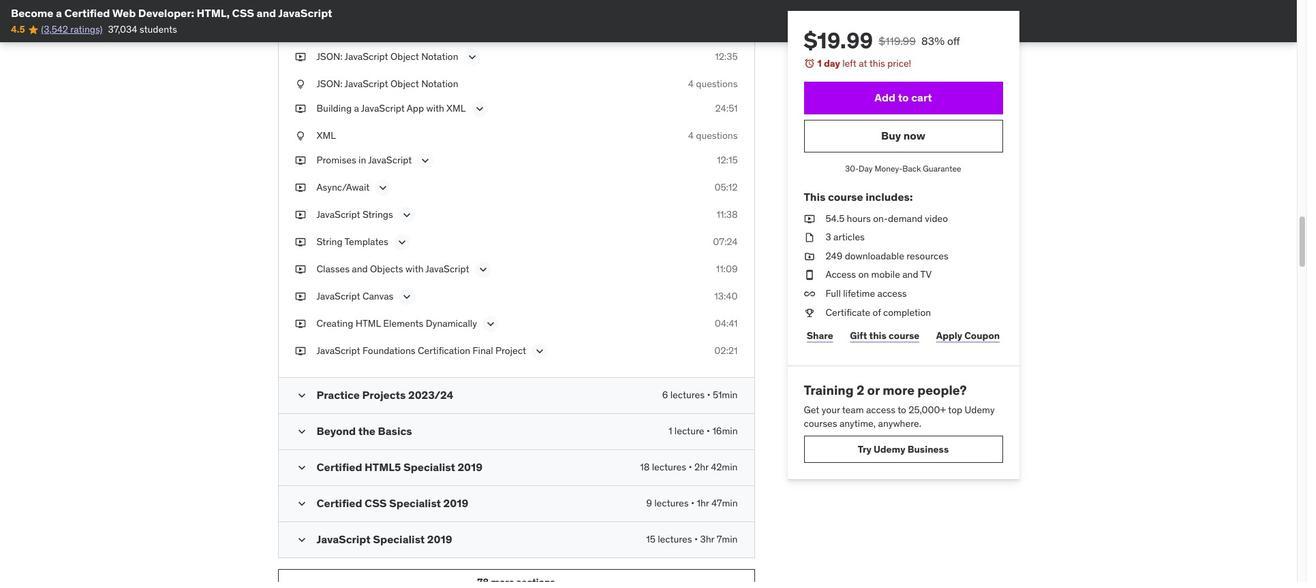 Task type: describe. For each thing, give the bounding box(es) containing it.
25,000+
[[909, 404, 946, 416]]

small image for beyond
[[295, 425, 308, 439]]

creating
[[317, 317, 353, 330]]

developer:
[[138, 6, 194, 20]]

certified for certified html5 specialist 2019
[[317, 460, 362, 474]]

basics
[[378, 424, 412, 438]]

0 horizontal spatial and
[[257, 6, 276, 20]]

2 vertical spatial 2019
[[427, 533, 452, 546]]

0 horizontal spatial course
[[828, 190, 863, 204]]

1 horizontal spatial and
[[352, 263, 368, 275]]

courses
[[804, 418, 837, 430]]

apply coupon button
[[934, 323, 1003, 350]]

24:51
[[715, 102, 738, 114]]

try udemy business link
[[804, 436, 1003, 464]]

6
[[662, 389, 668, 401]]

2023/24
[[408, 388, 454, 402]]

lecture
[[675, 425, 704, 437]]

6 lectures • 51min
[[662, 389, 738, 401]]

get
[[804, 404, 820, 416]]

in for fetch
[[343, 26, 351, 39]]

2 vertical spatial specialist
[[373, 533, 425, 546]]

buy
[[881, 129, 901, 142]]

a for certified
[[56, 6, 62, 20]]

cart
[[911, 91, 932, 104]]

javascript up "dynamically"
[[426, 263, 469, 275]]

on
[[859, 269, 869, 281]]

add to cart button
[[804, 82, 1003, 114]]

training 2 or more people? get your team access to 25,000+ top udemy courses anytime, anywhere.
[[804, 382, 995, 430]]

share
[[807, 330, 833, 342]]

2 4 questions from the top
[[688, 78, 738, 90]]

show lecture description image for javascript foundations certification final project
[[533, 345, 547, 358]]

05:12
[[715, 181, 738, 193]]

day
[[859, 163, 873, 174]]

1 horizontal spatial course
[[889, 330, 920, 342]]

0 horizontal spatial css
[[232, 6, 254, 20]]

lectures for javascript specialist 2019
[[658, 533, 692, 546]]

lectures for certified css specialist 2019
[[654, 497, 689, 510]]

questions for fetch in javascript
[[696, 26, 738, 39]]

1 horizontal spatial with
[[426, 102, 444, 114]]

html,
[[197, 6, 230, 20]]

certificate
[[826, 306, 871, 319]]

certified css specialist 2019
[[317, 497, 468, 510]]

coupon
[[965, 330, 1000, 342]]

2019 for certified html5 specialist 2019
[[458, 460, 483, 474]]

show lecture description image for classes and objects with javascript
[[476, 263, 490, 276]]

of
[[873, 306, 881, 319]]

3 articles
[[826, 231, 865, 243]]

a for javascript
[[354, 102, 359, 114]]

xsmall image for 13:40
[[295, 290, 306, 303]]

4 for xml
[[688, 129, 694, 142]]

json: for json:  javascript object notation
[[317, 51, 343, 63]]

4 questions for xml
[[688, 129, 738, 142]]

now
[[904, 129, 926, 142]]

articles
[[834, 231, 865, 243]]

xsmall image for 07:24
[[295, 236, 306, 249]]

1 horizontal spatial css
[[365, 497, 387, 510]]

this inside gift this course link
[[869, 330, 887, 342]]

guarantee
[[923, 163, 962, 174]]

team
[[842, 404, 864, 416]]

become
[[11, 6, 53, 20]]

canvas
[[363, 290, 394, 302]]

hours
[[847, 212, 871, 225]]

lectures for practice projects 2023/24
[[671, 389, 705, 401]]

building a javascript app with xml
[[317, 102, 466, 114]]

gift this course link
[[847, 323, 923, 350]]

price!
[[888, 57, 912, 70]]

certified for certified css specialist 2019
[[317, 497, 362, 510]]

16min
[[713, 425, 738, 437]]

1 for 1 day left at this price!
[[818, 57, 822, 70]]

1 day left at this price!
[[818, 57, 912, 70]]

2 4 from the top
[[688, 78, 694, 90]]

javascript down creating
[[317, 345, 360, 357]]

full lifetime access
[[826, 288, 907, 300]]

small image for practice
[[295, 389, 308, 403]]

day
[[824, 57, 840, 70]]

0 vertical spatial xml
[[446, 102, 466, 114]]

at
[[859, 57, 867, 70]]

(3,542
[[41, 23, 68, 36]]

• for certified css specialist 2019
[[691, 497, 695, 510]]

47min
[[712, 497, 738, 510]]

left
[[843, 57, 857, 70]]

javascript down building a javascript app with xml at the top left
[[368, 154, 412, 166]]

249
[[826, 250, 843, 262]]

• for javascript specialist 2019
[[695, 533, 698, 546]]

buy now button
[[804, 120, 1003, 152]]

11:38
[[717, 208, 738, 221]]

beyond the basics
[[317, 424, 412, 438]]

54.5 hours on-demand video
[[826, 212, 948, 225]]

async/await
[[317, 181, 370, 193]]

templates
[[345, 236, 388, 248]]

15 lectures • 3hr 7min
[[646, 533, 738, 546]]

12:15
[[717, 154, 738, 166]]

javascript canvas
[[317, 290, 394, 302]]

object for json:  javascript object notation
[[391, 51, 419, 63]]

javascript foundations certification final project
[[317, 345, 526, 357]]

1 for 1 lecture • 16min
[[669, 425, 672, 437]]

access on mobile and tv
[[826, 269, 932, 281]]

foundations
[[363, 345, 416, 357]]

javascript down the json:  javascript object notation
[[345, 78, 388, 90]]

beyond
[[317, 424, 356, 438]]

creating html elements dynamically
[[317, 317, 477, 330]]

0 horizontal spatial xml
[[317, 129, 336, 142]]

to inside 'training 2 or more people? get your team access to 25,000+ top udemy courses anytime, anywhere.'
[[898, 404, 907, 416]]

classes and objects with javascript
[[317, 263, 469, 275]]

3
[[826, 231, 831, 243]]

json:  javascript object notation
[[317, 51, 458, 63]]

$19.99 $119.99 83% off
[[804, 27, 960, 55]]

0 vertical spatial access
[[878, 288, 907, 300]]

access inside 'training 2 or more people? get your team access to 25,000+ top udemy courses anytime, anywhere.'
[[866, 404, 896, 416]]

small image for certified
[[295, 461, 308, 475]]

javascript up creating
[[317, 290, 360, 302]]

javascript up the json:  javascript object notation
[[353, 26, 396, 39]]

anywhere.
[[878, 418, 922, 430]]

your
[[822, 404, 840, 416]]

1 vertical spatial udemy
[[874, 444, 906, 456]]

specialist for html5
[[403, 460, 455, 474]]

$19.99
[[804, 27, 873, 55]]

javascript up fetch
[[278, 6, 332, 20]]

javascript down fetch in javascript
[[345, 51, 388, 63]]

18 lectures • 2hr 42min
[[640, 461, 738, 473]]

promises in javascript
[[317, 154, 412, 166]]



Task type: vqa. For each thing, say whether or not it's contained in the screenshot.


Task type: locate. For each thing, give the bounding box(es) containing it.
• left "2hr"
[[689, 461, 692, 473]]

course down "completion"
[[889, 330, 920, 342]]

1 vertical spatial course
[[889, 330, 920, 342]]

04:41
[[715, 317, 738, 330]]

fetch in javascript
[[317, 26, 396, 39]]

in right promises
[[359, 154, 366, 166]]

0 vertical spatial to
[[898, 91, 909, 104]]

1 vertical spatial small image
[[295, 461, 308, 475]]

0 vertical spatial with
[[426, 102, 444, 114]]

lectures for certified html5 specialist 2019
[[652, 461, 687, 473]]

students
[[140, 23, 177, 36]]

and
[[257, 6, 276, 20], [352, 263, 368, 275], [903, 269, 919, 281]]

1 vertical spatial questions
[[696, 78, 738, 90]]

full
[[826, 288, 841, 300]]

1 vertical spatial xml
[[317, 129, 336, 142]]

this
[[804, 190, 826, 204]]

1 vertical spatial specialist
[[389, 497, 441, 510]]

0 vertical spatial questions
[[696, 26, 738, 39]]

7min
[[717, 533, 738, 546]]

css down html5
[[365, 497, 387, 510]]

in
[[343, 26, 351, 39], [359, 154, 366, 166]]

0 vertical spatial udemy
[[965, 404, 995, 416]]

includes:
[[866, 190, 913, 204]]

resources
[[907, 250, 949, 262]]

add
[[875, 91, 896, 104]]

4 questions up 12:35 at top
[[688, 26, 738, 39]]

0 vertical spatial specialist
[[403, 460, 455, 474]]

more
[[883, 382, 915, 399]]

0 horizontal spatial 1
[[669, 425, 672, 437]]

0 vertical spatial notation
[[421, 51, 458, 63]]

3 questions from the top
[[696, 129, 738, 142]]

a right building
[[354, 102, 359, 114]]

• for practice projects 2023/24
[[707, 389, 711, 401]]

0 horizontal spatial in
[[343, 26, 351, 39]]

business
[[908, 444, 949, 456]]

access down mobile on the top right of page
[[878, 288, 907, 300]]

2019 for certified css specialist 2019
[[443, 497, 468, 510]]

money-
[[875, 163, 903, 174]]

xsmall image for 4 questions
[[295, 26, 306, 40]]

javascript down json: javascript object notation
[[361, 102, 405, 114]]

udemy inside 'training 2 or more people? get your team access to 25,000+ top udemy courses anytime, anywhere.'
[[965, 404, 995, 416]]

dynamically
[[426, 317, 477, 330]]

3 4 questions from the top
[[688, 129, 738, 142]]

specialist down certified css specialist 2019
[[373, 533, 425, 546]]

2 vertical spatial 4
[[688, 129, 694, 142]]

3 small image from the top
[[295, 533, 308, 547]]

video
[[925, 212, 948, 225]]

questions up 12:15
[[696, 129, 738, 142]]

1 lecture • 16min
[[669, 425, 738, 437]]

• for beyond the basics
[[707, 425, 710, 437]]

1 horizontal spatial a
[[354, 102, 359, 114]]

udemy
[[965, 404, 995, 416], [874, 444, 906, 456]]

1 horizontal spatial 1
[[818, 57, 822, 70]]

ratings)
[[70, 23, 103, 36]]

1 vertical spatial in
[[359, 154, 366, 166]]

notation for json: javascript object notation
[[421, 78, 458, 90]]

2 questions from the top
[[696, 78, 738, 90]]

questions up 24:51
[[696, 78, 738, 90]]

1 vertical spatial css
[[365, 497, 387, 510]]

show lecture description image
[[419, 154, 432, 167], [377, 181, 390, 195], [476, 263, 490, 276], [400, 290, 414, 304], [533, 345, 547, 358]]

show lecture description image down app on the top
[[419, 154, 432, 167]]

become a certified web developer: html, css and javascript
[[11, 6, 332, 20]]

1 vertical spatial json:
[[317, 78, 343, 90]]

02:21
[[715, 345, 738, 357]]

1 vertical spatial certified
[[317, 460, 362, 474]]

9 lectures • 1hr 47min
[[646, 497, 738, 510]]

a up (3,542 at the left top
[[56, 6, 62, 20]]

0 vertical spatial css
[[232, 6, 254, 20]]

0 vertical spatial a
[[56, 6, 62, 20]]

0 horizontal spatial udemy
[[874, 444, 906, 456]]

lifetime
[[843, 288, 875, 300]]

questions up 12:35 at top
[[696, 26, 738, 39]]

12:35
[[715, 51, 738, 63]]

1 4 from the top
[[688, 26, 694, 39]]

notation for json:  javascript object notation
[[421, 51, 458, 63]]

small image for certified
[[295, 497, 308, 511]]

0 horizontal spatial with
[[406, 263, 424, 275]]

apply
[[936, 330, 963, 342]]

show lecture description image for javascript canvas
[[400, 290, 414, 304]]

4 questions up 12:15
[[688, 129, 738, 142]]

and left tv
[[903, 269, 919, 281]]

1 4 questions from the top
[[688, 26, 738, 39]]

show lecture description image for creating html elements dynamically
[[484, 317, 498, 331]]

show lecture description image for javascript strings
[[400, 208, 414, 222]]

$119.99
[[879, 34, 916, 48]]

training
[[804, 382, 854, 399]]

2 this from the top
[[869, 330, 887, 342]]

1 vertical spatial to
[[898, 404, 907, 416]]

1 vertical spatial with
[[406, 263, 424, 275]]

1 vertical spatial 4
[[688, 78, 694, 90]]

javascript down async/await
[[317, 208, 360, 221]]

certified down beyond
[[317, 460, 362, 474]]

show lecture description image up 'elements'
[[400, 290, 414, 304]]

javascript
[[278, 6, 332, 20], [353, 26, 396, 39], [345, 51, 388, 63], [345, 78, 388, 90], [361, 102, 405, 114], [368, 154, 412, 166], [317, 208, 360, 221], [426, 263, 469, 275], [317, 290, 360, 302], [317, 345, 360, 357], [317, 533, 371, 546]]

string templates
[[317, 236, 388, 248]]

certified up ratings)
[[64, 6, 110, 20]]

9
[[646, 497, 652, 510]]

strings
[[363, 208, 393, 221]]

2 vertical spatial certified
[[317, 497, 362, 510]]

1 vertical spatial this
[[869, 330, 887, 342]]

show lecture description image for async/await
[[377, 181, 390, 195]]

show lecture description image
[[465, 51, 479, 64], [473, 102, 486, 116], [400, 208, 414, 222], [395, 236, 409, 249], [484, 317, 498, 331]]

1 vertical spatial 2019
[[443, 497, 468, 510]]

0 vertical spatial json:
[[317, 51, 343, 63]]

with right app on the top
[[426, 102, 444, 114]]

people?
[[918, 382, 967, 399]]

xsmall image
[[295, 0, 306, 13], [295, 26, 306, 40], [295, 51, 306, 64], [295, 154, 306, 167], [804, 212, 815, 226], [804, 231, 815, 245], [295, 236, 306, 249], [295, 263, 306, 276], [295, 290, 306, 303]]

show lecture description image for string templates
[[395, 236, 409, 249]]

1 horizontal spatial in
[[359, 154, 366, 166]]

1 vertical spatial access
[[866, 404, 896, 416]]

1 vertical spatial a
[[354, 102, 359, 114]]

building
[[317, 102, 352, 114]]

xsmall image for 11:09
[[295, 263, 306, 276]]

object up json: javascript object notation
[[391, 51, 419, 63]]

0 vertical spatial object
[[391, 51, 419, 63]]

1 object from the top
[[391, 51, 419, 63]]

this course includes:
[[804, 190, 913, 204]]

0 vertical spatial small image
[[295, 389, 308, 403]]

anytime,
[[840, 418, 876, 430]]

to inside add to cart button
[[898, 91, 909, 104]]

2 horizontal spatial and
[[903, 269, 919, 281]]

1 small image from the top
[[295, 425, 308, 439]]

0 vertical spatial 4
[[688, 26, 694, 39]]

2 small image from the top
[[295, 497, 308, 511]]

2 json: from the top
[[317, 78, 343, 90]]

4 for fetch in javascript
[[688, 26, 694, 39]]

2019
[[458, 460, 483, 474], [443, 497, 468, 510], [427, 533, 452, 546]]

• left 16min
[[707, 425, 710, 437]]

downloadable
[[845, 250, 904, 262]]

83%
[[922, 34, 945, 48]]

xsmall image for 12:15
[[295, 154, 306, 167]]

in for promises
[[359, 154, 366, 166]]

2 to from the top
[[898, 404, 907, 416]]

the
[[358, 424, 376, 438]]

certification
[[418, 345, 470, 357]]

show lecture description image for json:  javascript object notation
[[465, 51, 479, 64]]

string
[[317, 236, 343, 248]]

249 downloadable resources
[[826, 250, 949, 262]]

2hr
[[695, 461, 709, 473]]

xsmall image
[[295, 78, 306, 91], [295, 102, 306, 116], [295, 129, 306, 143], [295, 181, 306, 194], [295, 208, 306, 222], [804, 250, 815, 263], [804, 269, 815, 282], [804, 288, 815, 301], [804, 306, 815, 320], [295, 317, 306, 331], [295, 345, 306, 358]]

json: for json: javascript object notation
[[317, 78, 343, 90]]

13:40
[[715, 290, 738, 302]]

json:
[[317, 51, 343, 63], [317, 78, 343, 90]]

tv
[[921, 269, 932, 281]]

small image for javascript
[[295, 533, 308, 547]]

access
[[826, 269, 856, 281]]

lectures right 9
[[654, 497, 689, 510]]

2 small image from the top
[[295, 461, 308, 475]]

certified html5 specialist 2019
[[317, 460, 483, 474]]

notation
[[421, 51, 458, 63], [421, 78, 458, 90]]

udemy right top
[[965, 404, 995, 416]]

object up app on the top
[[391, 78, 419, 90]]

to
[[898, 91, 909, 104], [898, 404, 907, 416]]

1 notation from the top
[[421, 51, 458, 63]]

to up the anywhere.
[[898, 404, 907, 416]]

this right "gift"
[[869, 330, 887, 342]]

1hr
[[697, 497, 709, 510]]

2 vertical spatial small image
[[295, 533, 308, 547]]

web
[[112, 6, 136, 20]]

0 vertical spatial in
[[343, 26, 351, 39]]

1 json: from the top
[[317, 51, 343, 63]]

1 questions from the top
[[696, 26, 738, 39]]

buy now
[[881, 129, 926, 142]]

this right at
[[870, 57, 885, 70]]

1 to from the top
[[898, 91, 909, 104]]

xsmall image for 12:35
[[295, 51, 306, 64]]

lectures
[[671, 389, 705, 401], [652, 461, 687, 473], [654, 497, 689, 510], [658, 533, 692, 546]]

add to cart
[[875, 91, 932, 104]]

11:09
[[716, 263, 738, 275]]

1 left lecture
[[669, 425, 672, 437]]

project
[[496, 345, 526, 357]]

certified up javascript specialist 2019
[[317, 497, 362, 510]]

json: javascript object notation
[[317, 78, 458, 90]]

2 vertical spatial questions
[[696, 129, 738, 142]]

projects
[[362, 388, 406, 402]]

apply coupon
[[936, 330, 1000, 342]]

0 vertical spatial certified
[[64, 6, 110, 20]]

1 vertical spatial object
[[391, 78, 419, 90]]

2 object from the top
[[391, 78, 419, 90]]

gift
[[850, 330, 867, 342]]

and right the classes
[[352, 263, 368, 275]]

try udemy business
[[858, 444, 949, 456]]

lectures right 18
[[652, 461, 687, 473]]

in right fetch
[[343, 26, 351, 39]]

gift this course
[[850, 330, 920, 342]]

and right html,
[[257, 6, 276, 20]]

course up 54.5
[[828, 190, 863, 204]]

• left 51min
[[707, 389, 711, 401]]

0 vertical spatial 2019
[[458, 460, 483, 474]]

3 4 from the top
[[688, 129, 694, 142]]

1 this from the top
[[870, 57, 885, 70]]

access down or
[[866, 404, 896, 416]]

specialist for css
[[389, 497, 441, 510]]

json: down fetch
[[317, 51, 343, 63]]

1 vertical spatial small image
[[295, 497, 308, 511]]

css right html,
[[232, 6, 254, 20]]

certificate of completion
[[826, 306, 931, 319]]

xml right app on the top
[[446, 102, 466, 114]]

• left 3hr
[[695, 533, 698, 546]]

show lecture description image right the project
[[533, 345, 547, 358]]

0 vertical spatial 1
[[818, 57, 822, 70]]

alarm image
[[804, 58, 815, 69]]

1 small image from the top
[[295, 389, 308, 403]]

lectures right 15
[[658, 533, 692, 546]]

2 vertical spatial 4 questions
[[688, 129, 738, 142]]

•
[[707, 389, 711, 401], [707, 425, 710, 437], [689, 461, 692, 473], [691, 497, 695, 510], [695, 533, 698, 546]]

xml up promises
[[317, 129, 336, 142]]

html5
[[365, 460, 401, 474]]

• for certified html5 specialist 2019
[[689, 461, 692, 473]]

1 vertical spatial 4 questions
[[688, 78, 738, 90]]

1 horizontal spatial xml
[[446, 102, 466, 114]]

object for json: javascript object notation
[[391, 78, 419, 90]]

show lecture description image up strings
[[377, 181, 390, 195]]

0 vertical spatial this
[[870, 57, 885, 70]]

json: up building
[[317, 78, 343, 90]]

to left cart
[[898, 91, 909, 104]]

lectures right the 6
[[671, 389, 705, 401]]

show lecture description image for promises in javascript
[[419, 154, 432, 167]]

or
[[867, 382, 880, 399]]

fetch
[[317, 26, 341, 39]]

30-
[[845, 163, 859, 174]]

0 vertical spatial small image
[[295, 425, 308, 439]]

udemy right the try
[[874, 444, 906, 456]]

0 vertical spatial course
[[828, 190, 863, 204]]

4 questions for fetch in javascript
[[688, 26, 738, 39]]

javascript down certified css specialist 2019
[[317, 533, 371, 546]]

small image
[[295, 389, 308, 403], [295, 461, 308, 475], [295, 533, 308, 547]]

4 questions up 24:51
[[688, 78, 738, 90]]

small image
[[295, 425, 308, 439], [295, 497, 308, 511]]

• left 1hr
[[691, 497, 695, 510]]

1 horizontal spatial udemy
[[965, 404, 995, 416]]

specialist right html5
[[403, 460, 455, 474]]

1 right alarm icon
[[818, 57, 822, 70]]

off
[[947, 34, 960, 48]]

1 vertical spatial 1
[[669, 425, 672, 437]]

show lecture description image for building a javascript app with xml
[[473, 102, 486, 116]]

app
[[407, 102, 424, 114]]

promises
[[317, 154, 356, 166]]

1 vertical spatial notation
[[421, 78, 458, 90]]

specialist down certified html5 specialist 2019
[[389, 497, 441, 510]]

questions for xml
[[696, 129, 738, 142]]

questions
[[696, 26, 738, 39], [696, 78, 738, 90], [696, 129, 738, 142]]

show lecture description image up "dynamically"
[[476, 263, 490, 276]]

back
[[903, 163, 921, 174]]

0 horizontal spatial a
[[56, 6, 62, 20]]

with right objects
[[406, 263, 424, 275]]

37,034
[[108, 23, 137, 36]]

0 vertical spatial 4 questions
[[688, 26, 738, 39]]

2 notation from the top
[[421, 78, 458, 90]]



